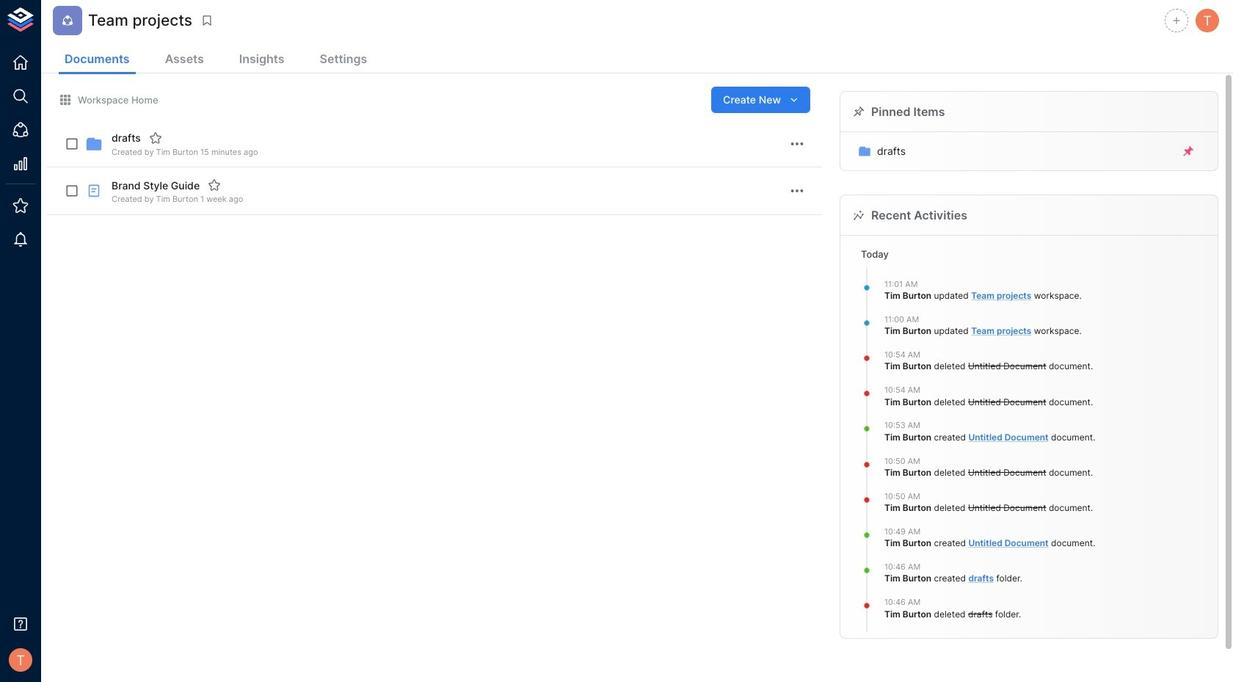 Task type: locate. For each thing, give the bounding box(es) containing it.
favorite image
[[208, 179, 221, 192]]

unpin image
[[1182, 145, 1195, 158]]



Task type: describe. For each thing, give the bounding box(es) containing it.
favorite image
[[149, 131, 162, 145]]

bookmark image
[[200, 14, 214, 27]]



Task type: vqa. For each thing, say whether or not it's contained in the screenshot.
Favorite icon to the top
yes



